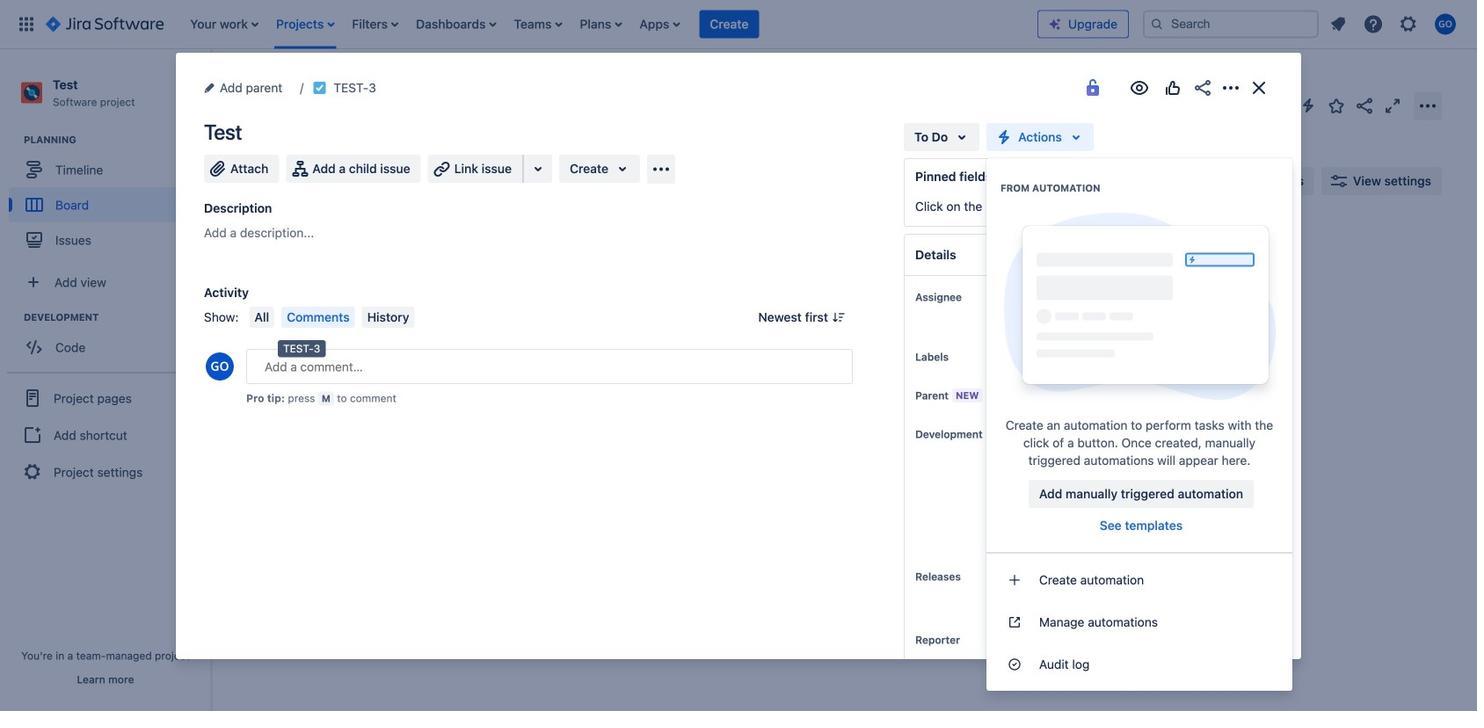 Task type: describe. For each thing, give the bounding box(es) containing it.
primary element
[[11, 0, 1038, 49]]

0 horizontal spatial list
[[181, 0, 1038, 49]]

1 horizontal spatial list
[[1322, 8, 1467, 40]]

8 list item from the left
[[699, 0, 759, 49]]

Search this board text field
[[248, 165, 329, 197]]

6 list item from the left
[[575, 0, 627, 49]]

task image
[[261, 318, 275, 332]]

1 vertical spatial heading
[[987, 181, 1293, 195]]

2 vertical spatial heading
[[24, 311, 210, 325]]

sidebar element
[[0, 49, 211, 711]]

task image
[[312, 81, 326, 95]]

4 list item from the left
[[411, 0, 502, 49]]

close image
[[1249, 77, 1270, 98]]

3 list item from the left
[[347, 0, 404, 49]]

labels pin to top. only you can see pinned fields. image
[[952, 350, 966, 364]]



Task type: vqa. For each thing, say whether or not it's contained in the screenshot.
Jira Software image
yes



Task type: locate. For each thing, give the bounding box(es) containing it.
star test board image
[[1326, 95, 1347, 117]]

details element
[[904, 234, 1284, 276]]

Add a comment… field
[[246, 349, 853, 384]]

enter full screen image
[[1382, 95, 1403, 117]]

2 list item from the left
[[271, 0, 340, 49]]

menu bar
[[246, 307, 418, 328]]

create column image
[[994, 230, 1015, 251]]

banner
[[0, 0, 1477, 49]]

link web pages and more image
[[528, 158, 549, 179]]

list
[[181, 0, 1038, 49], [1322, 8, 1467, 40]]

actions image
[[1220, 77, 1242, 98]]

search image
[[1150, 17, 1164, 31]]

add people image
[[433, 171, 454, 192]]

vote options: no one has voted for this issue yet. image
[[1162, 77, 1184, 98]]

None search field
[[1143, 10, 1319, 38]]

group
[[9, 133, 210, 263], [9, 311, 210, 370], [7, 372, 204, 497], [987, 552, 1293, 691]]

assignee pin to top. only you can see pinned fields. image
[[965, 290, 980, 304]]

7 list item from the left
[[634, 0, 685, 49]]

copy link to issue image
[[373, 80, 387, 94]]

dialog
[[176, 53, 1301, 711]]

jira software image
[[46, 14, 164, 35], [46, 14, 164, 35]]

add app image
[[651, 159, 672, 180]]

watch options: you are not watching this issue, 0 people watching image
[[1129, 77, 1150, 98]]

list item
[[185, 0, 264, 49], [271, 0, 340, 49], [347, 0, 404, 49], [411, 0, 502, 49], [509, 0, 568, 49], [575, 0, 627, 49], [634, 0, 685, 49], [699, 0, 759, 49]]

from automation group
[[987, 164, 1293, 547]]

5 list item from the left
[[509, 0, 568, 49]]

reporter pin to top. only you can see pinned fields. image
[[964, 633, 978, 647]]

tooltip
[[278, 340, 326, 358]]

menu
[[987, 158, 1293, 691]]

Search field
[[1143, 10, 1319, 38]]

0 vertical spatial heading
[[24, 133, 210, 147]]

heading
[[24, 133, 210, 147], [987, 181, 1293, 195], [24, 311, 210, 325]]

1 list item from the left
[[185, 0, 264, 49]]



